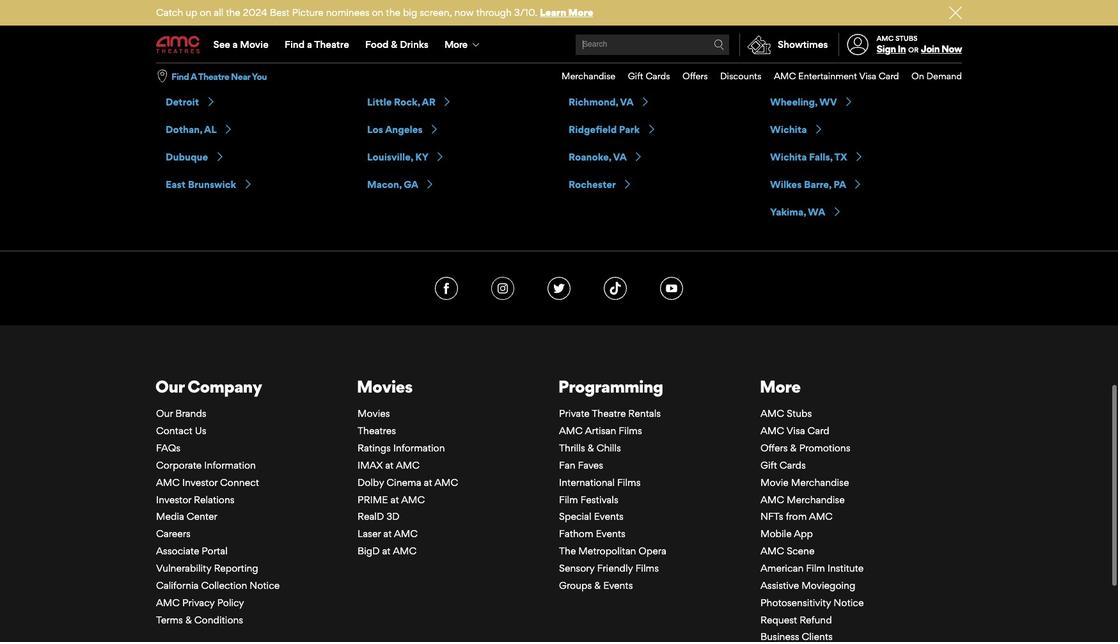 Task type: locate. For each thing, give the bounding box(es) containing it.
1 horizontal spatial notice
[[834, 597, 864, 609]]

1 a from the left
[[233, 38, 238, 51]]

1 vertical spatial find
[[171, 71, 189, 82]]

footer
[[0, 251, 1118, 642]]

1 vertical spatial investor
[[156, 494, 191, 506]]

menu down 'showtimes' image
[[549, 63, 962, 89]]

offers inside offers link
[[683, 70, 708, 81]]

films down 'opera'
[[635, 562, 659, 574]]

on left vegas
[[372, 6, 383, 19]]

nominees
[[326, 6, 369, 19]]

a for movie
[[233, 38, 238, 51]]

va down ridgefield park link
[[613, 151, 627, 163]]

detroit
[[166, 96, 199, 108]]

film up assistive moviegoing link
[[806, 562, 825, 574]]

0 vertical spatial card
[[879, 70, 899, 81]]

1 horizontal spatial film
[[806, 562, 825, 574]]

reporting
[[214, 562, 258, 574]]

cards right the sd
[[646, 70, 670, 81]]

1 vertical spatial visa
[[787, 425, 805, 437]]

our inside our brands contact us faqs corporate information amc investor connect investor relations media center careers associate portal vulnerability reporting california collection notice amc privacy policy terms & conditions
[[156, 408, 173, 420]]

stubs
[[895, 34, 918, 43], [787, 408, 812, 420]]

at
[[385, 459, 394, 471], [424, 476, 432, 489], [391, 494, 399, 506], [383, 528, 392, 540], [382, 545, 391, 557]]

on left all
[[200, 6, 211, 19]]

destin link
[[166, 69, 212, 81]]

theatre inside find a theatre link
[[314, 38, 349, 51]]

1 vertical spatial movie
[[761, 476, 789, 489]]

amc twitter image
[[548, 277, 571, 300], [548, 277, 571, 300]]

wichita down wheeling,
[[770, 123, 807, 136]]

portal
[[202, 545, 228, 557]]

events down festivals at the right bottom
[[594, 511, 624, 523]]

amc left palm
[[774, 70, 796, 81]]

scene
[[787, 545, 815, 557]]

0 vertical spatial movies
[[357, 376, 413, 397]]

international
[[559, 476, 615, 489]]

mobile
[[761, 528, 792, 540]]

more up amc stubs link
[[760, 376, 801, 397]]

amc up nfts
[[761, 494, 784, 506]]

1 horizontal spatial more
[[568, 6, 593, 19]]

0 vertical spatial theatre
[[314, 38, 349, 51]]

rock,
[[394, 96, 420, 108]]

0 horizontal spatial more
[[445, 38, 467, 51]]

us
[[195, 425, 206, 437]]

1 vertical spatial gift
[[761, 459, 777, 471]]

cards up movie merchandise link
[[780, 459, 806, 471]]

movies up movies link in the left bottom of the page
[[357, 376, 413, 397]]

theatre inside find a theatre near you button
[[198, 71, 229, 82]]

find inside menu
[[285, 38, 305, 51]]

notice inside our brands contact us faqs corporate information amc investor connect investor relations media center careers associate portal vulnerability reporting california collection notice amc privacy policy terms & conditions
[[250, 579, 280, 592]]

park
[[619, 123, 640, 136]]

investor up investor relations link
[[182, 476, 218, 489]]

merchandise inside menu
[[562, 70, 616, 81]]

2 vertical spatial events
[[603, 579, 633, 592]]

louisville,
[[367, 151, 413, 163]]

& right terms
[[185, 614, 192, 626]]

mobile app link
[[761, 528, 813, 540]]

los
[[367, 123, 383, 136]]

rentals
[[628, 408, 661, 420]]

private
[[559, 408, 590, 420]]

macon, ga
[[367, 178, 418, 190]]

0 horizontal spatial the
[[226, 6, 240, 19]]

rapid
[[569, 69, 595, 81]]

0 vertical spatial menu
[[156, 27, 962, 63]]

movies for movies theatres ratings information imax at amc dolby cinema at amc prime at amc reald 3d laser at amc bigd at amc
[[358, 408, 390, 420]]

west palm beach link
[[770, 69, 867, 81]]

1 wichita from the top
[[770, 123, 807, 136]]

movies up theatres
[[358, 408, 390, 420]]

information up connect
[[204, 459, 256, 471]]

opera
[[639, 545, 666, 557]]

amc up app
[[809, 511, 833, 523]]

stubs for in
[[895, 34, 918, 43]]

more down now
[[445, 38, 467, 51]]

at up 3d
[[391, 494, 399, 506]]

1 horizontal spatial stubs
[[895, 34, 918, 43]]

visa down amc stubs link
[[787, 425, 805, 437]]

1 vertical spatial our
[[156, 408, 173, 420]]

careers link
[[156, 528, 191, 540]]

1 vertical spatial wichita
[[770, 151, 807, 163]]

card up the promotions
[[808, 425, 830, 437]]

west for west palm beach
[[770, 69, 795, 81]]

& up faves
[[588, 442, 594, 454]]

1 horizontal spatial find
[[285, 38, 305, 51]]

1 vertical spatial menu
[[549, 63, 962, 89]]

more right learn
[[568, 6, 593, 19]]

0 vertical spatial gift
[[628, 70, 643, 81]]

0 horizontal spatial film
[[559, 494, 578, 506]]

find
[[285, 38, 305, 51], [171, 71, 189, 82]]

the right all
[[226, 6, 240, 19]]

0 vertical spatial movie
[[240, 38, 269, 51]]

2 the from the left
[[386, 6, 400, 19]]

investor
[[182, 476, 218, 489], [156, 494, 191, 506]]

our for our company
[[155, 376, 184, 397]]

ridgefield park
[[569, 123, 640, 136]]

2 vertical spatial merchandise
[[787, 494, 845, 506]]

brunswick
[[188, 178, 236, 190]]

2 horizontal spatial theatre
[[592, 408, 626, 420]]

roanoke, va link
[[569, 151, 643, 163]]

0 vertical spatial cards
[[646, 70, 670, 81]]

institute
[[828, 562, 864, 574]]

east brunswick link
[[166, 178, 252, 190]]

0 horizontal spatial theatre
[[198, 71, 229, 82]]

1 vertical spatial merchandise
[[791, 476, 849, 489]]

catch
[[156, 6, 183, 19]]

submit search icon image
[[714, 40, 724, 50]]

amc facebook image
[[435, 277, 458, 300], [435, 277, 458, 300]]

1 horizontal spatial theatre
[[314, 38, 349, 51]]

0 vertical spatial merchandise
[[562, 70, 616, 81]]

faqs
[[156, 442, 180, 454]]

va down the sd
[[620, 96, 633, 108]]

special
[[559, 511, 591, 523]]

a right see
[[233, 38, 238, 51]]

movies
[[357, 376, 413, 397], [358, 408, 390, 420]]

film inside amc stubs amc visa card offers & promotions gift cards movie merchandise amc merchandise nfts from amc mobile app amc scene american film institute assistive moviegoing photosensitivity notice request refund
[[806, 562, 825, 574]]

our up the our brands link
[[155, 376, 184, 397]]

card down sign in button at the right top
[[879, 70, 899, 81]]

policy
[[217, 597, 244, 609]]

movies inside movies theatres ratings information imax at amc dolby cinema at amc prime at amc reald 3d laser at amc bigd at amc
[[358, 408, 390, 420]]

1 vertical spatial stubs
[[787, 408, 812, 420]]

0 vertical spatial our
[[155, 376, 184, 397]]

at right 'cinema'
[[424, 476, 432, 489]]

0 horizontal spatial stubs
[[787, 408, 812, 420]]

menu
[[156, 27, 962, 63], [549, 63, 962, 89]]

rapid city, sd link
[[569, 69, 651, 81]]

information up imax at amc link
[[393, 442, 445, 454]]

0 horizontal spatial card
[[808, 425, 830, 437]]

0 horizontal spatial notice
[[250, 579, 280, 592]]

the left big
[[386, 6, 400, 19]]

barre,
[[804, 178, 831, 190]]

more
[[568, 6, 593, 19], [445, 38, 467, 51], [760, 376, 801, 397]]

0 vertical spatial information
[[393, 442, 445, 454]]

film up special
[[559, 494, 578, 506]]

little rock, ar link
[[367, 96, 452, 108]]

fan faves link
[[559, 459, 603, 471]]

1 vertical spatial card
[[808, 425, 830, 437]]

cinema
[[387, 476, 421, 489]]

1 horizontal spatial information
[[393, 442, 445, 454]]

amc up sign on the right of the page
[[877, 34, 894, 43]]

0 horizontal spatial find
[[171, 71, 189, 82]]

offers down amc visa card link
[[761, 442, 788, 454]]

gift cards link up movie merchandise link
[[761, 459, 806, 471]]

0 vertical spatial visa
[[859, 70, 877, 81]]

0 vertical spatial film
[[559, 494, 578, 506]]

stubs inside the amc stubs sign in or join now
[[895, 34, 918, 43]]

amc logo image
[[156, 36, 201, 53], [156, 36, 201, 53]]

1 horizontal spatial the
[[386, 6, 400, 19]]

wichita up wilkes
[[770, 151, 807, 163]]

user profile image
[[840, 34, 876, 55]]

amc up 'thrills'
[[559, 425, 583, 437]]

west orange
[[770, 41, 831, 53]]

more inside button
[[445, 38, 467, 51]]

wichita link
[[770, 123, 823, 136]]

leesburg
[[367, 41, 410, 53]]

a for theatre
[[307, 38, 312, 51]]

brands
[[175, 408, 206, 420]]

faves
[[578, 459, 603, 471]]

visa right beach
[[859, 70, 877, 81]]

ratings
[[358, 442, 391, 454]]

0 horizontal spatial visa
[[787, 425, 805, 437]]

west for west nyack
[[770, 14, 795, 26]]

faqs link
[[156, 442, 180, 454]]

amc entertainment visa card link
[[762, 63, 899, 89]]

2 wichita from the top
[[770, 151, 807, 163]]

theatre for a
[[198, 71, 229, 82]]

offers left discounts
[[683, 70, 708, 81]]

0 horizontal spatial cards
[[646, 70, 670, 81]]

1 vertical spatial theatre
[[198, 71, 229, 82]]

1 vertical spatial movies
[[358, 408, 390, 420]]

1 vertical spatial films
[[617, 476, 641, 489]]

0 horizontal spatial on
[[200, 6, 211, 19]]

gift inside amc stubs amc visa card offers & promotions gift cards movie merchandise amc merchandise nfts from amc mobile app amc scene american film institute assistive moviegoing photosensitivity notice request refund
[[761, 459, 777, 471]]

gift
[[628, 70, 643, 81], [761, 459, 777, 471]]

associate
[[156, 545, 199, 557]]

find left a
[[171, 71, 189, 82]]

dothan,
[[166, 123, 202, 136]]

events down friendly
[[603, 579, 633, 592]]

0 vertical spatial gift cards link
[[616, 63, 670, 89]]

1 vertical spatial information
[[204, 459, 256, 471]]

detroit link
[[166, 96, 215, 108]]

notice
[[250, 579, 280, 592], [834, 597, 864, 609]]

2 vertical spatial films
[[635, 562, 659, 574]]

richmond,
[[569, 96, 618, 108]]

amc down 3d
[[394, 528, 418, 540]]

amc inside "link"
[[774, 70, 796, 81]]

1 horizontal spatial gift cards link
[[761, 459, 806, 471]]

1 horizontal spatial movie
[[761, 476, 789, 489]]

amc tiktok image
[[604, 277, 627, 300], [604, 277, 627, 300]]

0 vertical spatial find
[[285, 38, 305, 51]]

1 west from the top
[[770, 14, 795, 26]]

2 west from the top
[[770, 41, 795, 53]]

3 west from the top
[[770, 69, 795, 81]]

sensory friendly films link
[[559, 562, 659, 574]]

1 vertical spatial west
[[770, 41, 795, 53]]

at right imax
[[385, 459, 394, 471]]

1 horizontal spatial visa
[[859, 70, 877, 81]]

visa inside amc stubs amc visa card offers & promotions gift cards movie merchandise amc merchandise nfts from amc mobile app amc scene american film institute assistive moviegoing photosensitivity notice request refund
[[787, 425, 805, 437]]

menu down learn
[[156, 27, 962, 63]]

1 vertical spatial notice
[[834, 597, 864, 609]]

yakima,
[[770, 206, 806, 218]]

films up festivals at the right bottom
[[617, 476, 641, 489]]

1 horizontal spatial gift
[[761, 459, 777, 471]]

gift cards link down durham
[[616, 63, 670, 89]]

theatre right a
[[198, 71, 229, 82]]

wheeling, wv
[[770, 96, 837, 108]]

events
[[594, 511, 624, 523], [596, 528, 626, 540], [603, 579, 633, 592]]

1 vertical spatial cards
[[780, 459, 806, 471]]

notice down reporting
[[250, 579, 280, 592]]

1 the from the left
[[226, 6, 240, 19]]

stubs up in
[[895, 34, 918, 43]]

0 vertical spatial films
[[619, 425, 642, 437]]

1 horizontal spatial offers
[[761, 442, 788, 454]]

theatres
[[358, 425, 396, 437]]

0 horizontal spatial offers
[[683, 70, 708, 81]]

1 vertical spatial more
[[445, 38, 467, 51]]

movie up amc merchandise "link"
[[761, 476, 789, 489]]

fathom
[[559, 528, 593, 540]]

0 vertical spatial west
[[770, 14, 795, 26]]

0 horizontal spatial information
[[204, 459, 256, 471]]

on
[[200, 6, 211, 19], [372, 6, 383, 19]]

1 vertical spatial va
[[613, 151, 627, 163]]

1 horizontal spatial cards
[[780, 459, 806, 471]]

theatre down nominees
[[314, 38, 349, 51]]

find inside button
[[171, 71, 189, 82]]

find a theatre near you
[[171, 71, 267, 82]]

3/10.
[[514, 6, 537, 19]]

2 a from the left
[[307, 38, 312, 51]]

& down amc visa card link
[[790, 442, 797, 454]]

notice down the moviegoing
[[834, 597, 864, 609]]

1 vertical spatial events
[[596, 528, 626, 540]]

1 horizontal spatial a
[[307, 38, 312, 51]]

sensory
[[559, 562, 595, 574]]

amc down dolby cinema at amc link on the left of page
[[401, 494, 425, 506]]

notice inside amc stubs amc visa card offers & promotions gift cards movie merchandise amc merchandise nfts from amc mobile app amc scene american film institute assistive moviegoing photosensitivity notice request refund
[[834, 597, 864, 609]]

investor up 'media'
[[156, 494, 191, 506]]

amc inside the amc stubs sign in or join now
[[877, 34, 894, 43]]

0 vertical spatial notice
[[250, 579, 280, 592]]

0 vertical spatial wichita
[[770, 123, 807, 136]]

0 vertical spatial more
[[568, 6, 593, 19]]

laser at amc link
[[358, 528, 418, 540]]

a down the picture
[[307, 38, 312, 51]]

0 horizontal spatial a
[[233, 38, 238, 51]]

2 horizontal spatial more
[[760, 376, 801, 397]]

2 vertical spatial west
[[770, 69, 795, 81]]

theatre up artisan
[[592, 408, 626, 420]]

1 vertical spatial offers
[[761, 442, 788, 454]]

thrills & chills link
[[559, 442, 621, 454]]

movie down 2024
[[240, 38, 269, 51]]

0 vertical spatial stubs
[[895, 34, 918, 43]]

louisville, ky
[[367, 151, 428, 163]]

up
[[186, 6, 197, 19]]

stubs inside amc stubs amc visa card offers & promotions gift cards movie merchandise amc merchandise nfts from amc mobile app amc scene american film institute assistive moviegoing photosensitivity notice request refund
[[787, 408, 812, 420]]

amc entertainment visa card
[[774, 70, 899, 81]]

2 vertical spatial theatre
[[592, 408, 626, 420]]

amc youtube image
[[660, 277, 683, 300], [660, 277, 683, 300]]

0 vertical spatial offers
[[683, 70, 708, 81]]

movies link
[[358, 408, 390, 420]]

films down rentals
[[619, 425, 642, 437]]

& right 'food'
[[391, 38, 398, 51]]

amc up dolby cinema at amc link on the left of page
[[396, 459, 420, 471]]

our up contact
[[156, 408, 173, 420]]

gift up movie merchandise link
[[761, 459, 777, 471]]

amc visa card link
[[761, 425, 830, 437]]

events up the metropolitan opera link
[[596, 528, 626, 540]]

1 horizontal spatial card
[[879, 70, 899, 81]]

1 vertical spatial film
[[806, 562, 825, 574]]

theatre for a
[[314, 38, 349, 51]]

thrills
[[559, 442, 585, 454]]

west nyack link
[[770, 14, 843, 26]]

1 horizontal spatial on
[[372, 6, 383, 19]]

wheeling, wv link
[[770, 96, 853, 108]]

gift right city,
[[628, 70, 643, 81]]

0 vertical spatial events
[[594, 511, 624, 523]]

find down the picture
[[285, 38, 305, 51]]

0 vertical spatial va
[[620, 96, 633, 108]]

best
[[270, 6, 290, 19]]

refund
[[800, 614, 832, 626]]

stubs up amc visa card link
[[787, 408, 812, 420]]

amc inside private theatre rentals amc artisan films thrills & chills fan faves international films film festivals special events fathom events the metropolitan opera sensory friendly films groups & events
[[559, 425, 583, 437]]

0 horizontal spatial movie
[[240, 38, 269, 51]]



Task type: vqa. For each thing, say whether or not it's contained in the screenshot.
Barbie "image"
no



Task type: describe. For each thing, give the bounding box(es) containing it.
footer containing our company
[[0, 251, 1118, 642]]

amc down laser at amc link
[[393, 545, 417, 557]]

information inside movies theatres ratings information imax at amc dolby cinema at amc prime at amc reald 3d laser at amc bigd at amc
[[393, 442, 445, 454]]

cookie consent banner dialog
[[0, 608, 1118, 642]]

amc artisan films link
[[559, 425, 642, 437]]

our company
[[155, 376, 262, 397]]

menu containing merchandise
[[549, 63, 962, 89]]

groups
[[559, 579, 592, 592]]

movies for movies
[[357, 376, 413, 397]]

dothan, al
[[166, 123, 216, 136]]

nfts
[[761, 511, 783, 523]]

tx
[[834, 151, 847, 163]]

you
[[252, 71, 267, 82]]

0 vertical spatial investor
[[182, 476, 218, 489]]

join
[[921, 43, 940, 55]]

card inside amc stubs amc visa card offers & promotions gift cards movie merchandise amc merchandise nfts from amc mobile app amc scene american film institute assistive moviegoing photosensitivity notice request refund
[[808, 425, 830, 437]]

photosensitivity notice link
[[761, 597, 864, 609]]

east brunswick
[[166, 178, 236, 190]]

company
[[187, 376, 262, 397]]

programming
[[558, 376, 663, 397]]

showtimes image
[[740, 33, 778, 56]]

chills
[[597, 442, 621, 454]]

quincy link
[[569, 14, 618, 26]]

movie inside menu
[[240, 38, 269, 51]]

palm
[[797, 69, 820, 81]]

amc down mobile on the right of page
[[761, 545, 784, 557]]

offers & promotions link
[[761, 442, 850, 454]]

photosensitivity
[[761, 597, 831, 609]]

rochester
[[569, 178, 616, 190]]

danbury
[[166, 14, 205, 26]]

near
[[231, 71, 250, 82]]

from
[[786, 511, 807, 523]]

drinks
[[400, 38, 428, 51]]

little rock, ar
[[367, 96, 436, 108]]

2 on from the left
[[372, 6, 383, 19]]

associate portal link
[[156, 545, 228, 557]]

our brands contact us faqs corporate information amc investor connect investor relations media center careers associate portal vulnerability reporting california collection notice amc privacy policy terms & conditions
[[156, 408, 280, 626]]

information inside our brands contact us faqs corporate information amc investor connect investor relations media center careers associate portal vulnerability reporting california collection notice amc privacy policy terms & conditions
[[204, 459, 256, 471]]

& inside our brands contact us faqs corporate information amc investor connect investor relations media center careers associate portal vulnerability reporting california collection notice amc privacy policy terms & conditions
[[185, 614, 192, 626]]

special events link
[[559, 511, 624, 523]]

offers inside amc stubs amc visa card offers & promotions gift cards movie merchandise amc merchandise nfts from amc mobile app amc scene american film institute assistive moviegoing photosensitivity notice request refund
[[761, 442, 788, 454]]

amc down amc stubs link
[[761, 425, 784, 437]]

at up bigd at amc link
[[383, 528, 392, 540]]

investor relations link
[[156, 494, 235, 506]]

amc stubs amc visa card offers & promotions gift cards movie merchandise amc merchandise nfts from amc mobile app amc scene american film institute assistive moviegoing photosensitivity notice request refund
[[761, 408, 864, 626]]

cards inside amc stubs amc visa card offers & promotions gift cards movie merchandise amc merchandise nfts from amc mobile app amc scene american film institute assistive moviegoing photosensitivity notice request refund
[[780, 459, 806, 471]]

dolby cinema at amc link
[[358, 476, 458, 489]]

las vegas
[[367, 14, 413, 26]]

moviegoing
[[802, 579, 855, 592]]

quincy
[[569, 14, 602, 26]]

visa inside "amc entertainment visa card" "link"
[[859, 70, 877, 81]]

in
[[898, 43, 906, 55]]

offers link
[[670, 63, 708, 89]]

app
[[794, 528, 813, 540]]

rochester link
[[569, 178, 632, 190]]

macon, ga link
[[367, 178, 434, 190]]

& down 'sensory friendly films' link on the bottom
[[594, 579, 601, 592]]

amc up terms
[[156, 597, 180, 609]]

festivals
[[581, 494, 618, 506]]

las
[[367, 14, 383, 26]]

ga
[[404, 178, 418, 190]]

las vegas link
[[367, 14, 429, 26]]

louisville, ky link
[[367, 151, 445, 163]]

va for richmond, va
[[620, 96, 633, 108]]

macon,
[[367, 178, 401, 190]]

discounts link
[[708, 63, 762, 89]]

find for find a theatre near you
[[171, 71, 189, 82]]

& inside amc stubs amc visa card offers & promotions gift cards movie merchandise amc merchandise nfts from amc mobile app amc scene american film institute assistive moviegoing photosensitivity notice request refund
[[790, 442, 797, 454]]

0 horizontal spatial gift
[[628, 70, 643, 81]]

wichita for 'wichita' link
[[770, 123, 807, 136]]

amc instagram image
[[491, 277, 514, 300]]

wichita falls, tx link
[[770, 151, 864, 163]]

request
[[761, 614, 797, 626]]

on demand link
[[899, 63, 962, 89]]

promotions
[[799, 442, 850, 454]]

media
[[156, 511, 184, 523]]

movies theatres ratings information imax at amc dolby cinema at amc prime at amc reald 3d laser at amc bigd at amc
[[358, 408, 458, 557]]

west for west orange
[[770, 41, 795, 53]]

entertainment
[[798, 70, 857, 81]]

raleigh - durham link
[[569, 41, 660, 53]]

contact us link
[[156, 425, 206, 437]]

0 horizontal spatial gift cards link
[[616, 63, 670, 89]]

al
[[204, 123, 216, 136]]

va for roanoke, va
[[613, 151, 627, 163]]

see a movie link
[[205, 27, 277, 63]]

ratings information link
[[358, 442, 445, 454]]

search the AMC website text field
[[581, 40, 714, 50]]

merchandise link
[[549, 63, 616, 89]]

1 vertical spatial gift cards link
[[761, 459, 806, 471]]

stubs for visa
[[787, 408, 812, 420]]

ridgefield park link
[[569, 123, 656, 136]]

terms & conditions link
[[156, 614, 243, 626]]

1 on from the left
[[200, 6, 211, 19]]

contact
[[156, 425, 192, 437]]

join now button
[[921, 43, 962, 55]]

2024
[[243, 6, 267, 19]]

little
[[367, 96, 392, 108]]

prime at amc link
[[358, 494, 425, 506]]

connect
[[220, 476, 259, 489]]

ridgefield
[[569, 123, 617, 136]]

danbury link
[[166, 14, 221, 26]]

movie inside amc stubs amc visa card offers & promotions gift cards movie merchandise amc merchandise nfts from amc mobile app amc scene american film institute assistive moviegoing photosensitivity notice request refund
[[761, 476, 789, 489]]

theatre inside private theatre rentals amc artisan films thrills & chills fan faves international films film festivals special events fathom events the metropolitan opera sensory friendly films groups & events
[[592, 408, 626, 420]]

roanoke,
[[569, 151, 611, 163]]

now
[[941, 43, 962, 55]]

film inside private theatre rentals amc artisan films thrills & chills fan faves international films film festivals special events fathom events the metropolitan opera sensory friendly films groups & events
[[559, 494, 578, 506]]

on
[[912, 70, 924, 81]]

rapid city, sd
[[569, 69, 635, 81]]

on demand
[[912, 70, 962, 81]]

metropolitan
[[578, 545, 636, 557]]

cards inside menu
[[646, 70, 670, 81]]

amc instagram image
[[491, 277, 514, 300]]

international films link
[[559, 476, 641, 489]]

theatres link
[[358, 425, 396, 437]]

wa
[[808, 206, 825, 218]]

sign in button
[[877, 43, 906, 55]]

amc right 'cinema'
[[434, 476, 458, 489]]

card inside "amc entertainment visa card" "link"
[[879, 70, 899, 81]]

amc up amc visa card link
[[761, 408, 784, 420]]

wichita for wichita falls, tx
[[770, 151, 807, 163]]

2 vertical spatial more
[[760, 376, 801, 397]]

west palm beach
[[770, 69, 851, 81]]

corporate
[[156, 459, 202, 471]]

los angeles
[[367, 123, 423, 136]]

corporate information link
[[156, 459, 256, 471]]

ky
[[415, 151, 428, 163]]

amc down corporate at the bottom
[[156, 476, 180, 489]]

our for our brands contact us faqs corporate information amc investor connect investor relations media center careers associate portal vulnerability reporting california collection notice amc privacy policy terms & conditions
[[156, 408, 173, 420]]

at down laser at amc link
[[382, 545, 391, 557]]

fathom events link
[[559, 528, 626, 540]]

find for find a theatre
[[285, 38, 305, 51]]

sign in or join amc stubs element
[[838, 27, 962, 63]]

raleigh - durham
[[569, 41, 648, 53]]

menu containing more
[[156, 27, 962, 63]]



